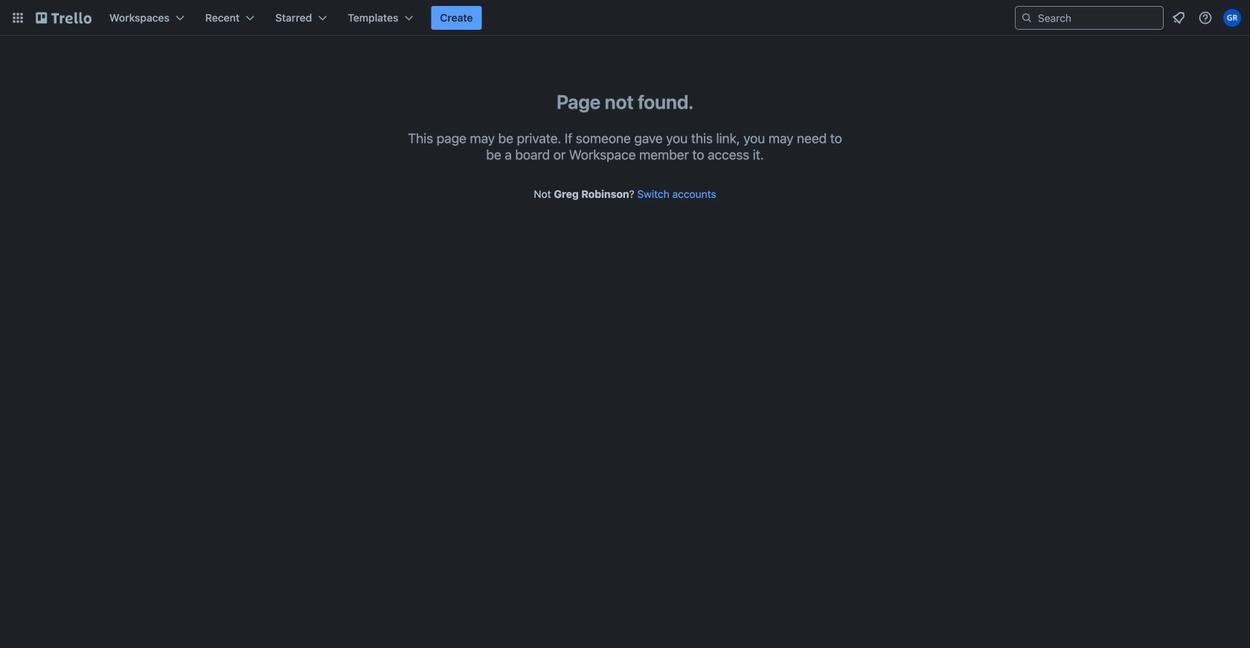Task type: vqa. For each thing, say whether or not it's contained in the screenshot.
sm icon
no



Task type: locate. For each thing, give the bounding box(es) containing it.
Search field
[[1033, 7, 1163, 28]]



Task type: describe. For each thing, give the bounding box(es) containing it.
back to home image
[[36, 6, 92, 30]]

primary element
[[0, 0, 1250, 36]]

open information menu image
[[1198, 10, 1213, 25]]

search image
[[1021, 12, 1033, 24]]

greg robinson (gregrobinson96) image
[[1223, 9, 1241, 27]]

0 notifications image
[[1170, 9, 1188, 27]]



